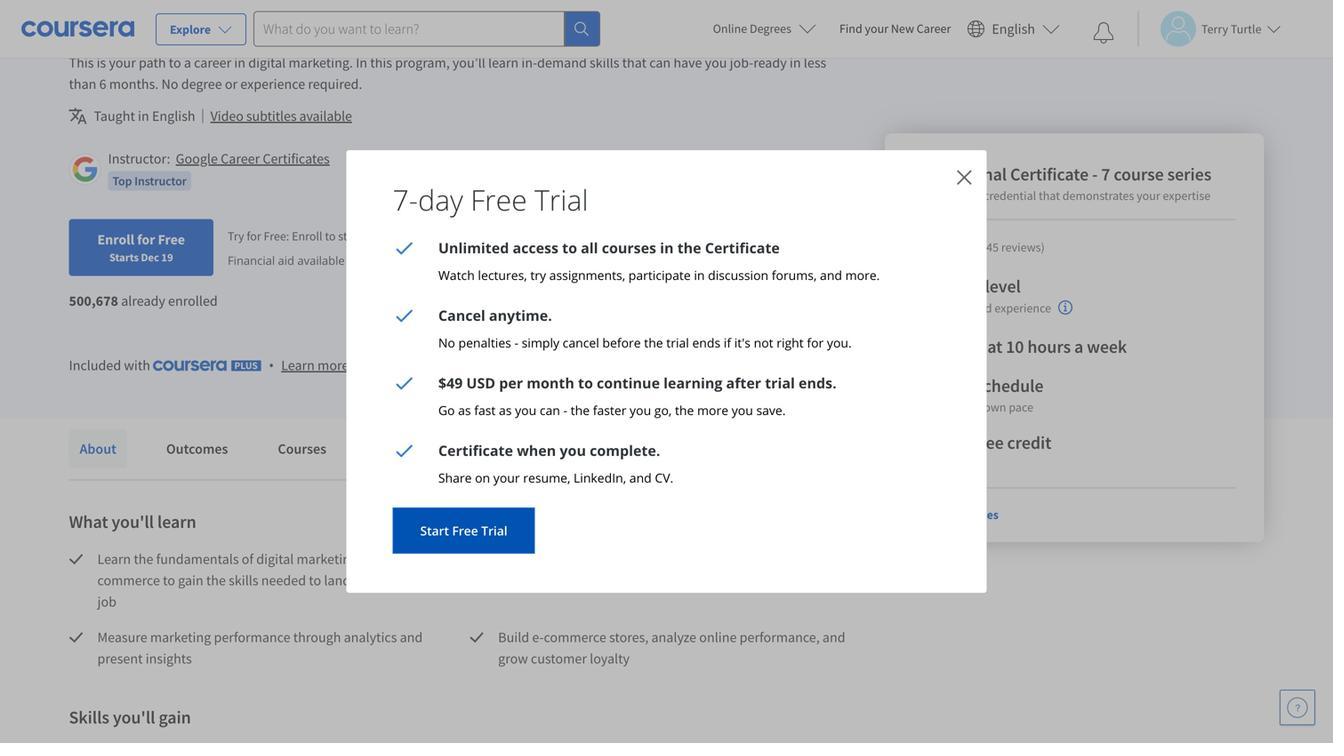 Task type: describe. For each thing, give the bounding box(es) containing it.
start free trial button
[[393, 508, 535, 554]]

you inside this is your path to a career in digital marketing. in this program, you'll learn in-demand skills that can have you job-ready in less than 6 months. no degree or experience required.
[[705, 54, 727, 72]]

• learn more
[[269, 356, 349, 375]]

reviews)
[[1001, 239, 1045, 255]]

ends
[[692, 334, 721, 351]]

ready
[[754, 54, 787, 72]]

schedule
[[976, 375, 1044, 397]]

about
[[80, 440, 116, 458]]

free:
[[264, 228, 289, 244]]

at inside flexible schedule learn at your own pace
[[945, 399, 956, 415]]

1 vertical spatial all
[[942, 507, 955, 523]]

that inside professional certificate - 7 course series earn a career credential that demonstrates your expertise
[[1039, 188, 1060, 204]]

2 vertical spatial trial
[[765, 374, 795, 393]]

coursera image
[[21, 14, 134, 43]]

✕
[[956, 162, 973, 191]]

learn inside this is your path to a career in digital marketing. in this program, you'll learn in-demand skills that can have you job-ready in less than 6 months. no degree or experience required.
[[488, 54, 519, 72]]

trial inside try for free: enroll to start your 7-day full access free trial financial aid available
[[500, 228, 521, 244]]

1 horizontal spatial experience
[[995, 300, 1052, 316]]

courses link
[[267, 430, 337, 469]]

when
[[517, 441, 556, 460]]

digital inside attract and engage customers through digital marketing channels like search and email
[[728, 551, 765, 568]]

view all courses
[[913, 507, 999, 523]]

learning
[[664, 374, 723, 393]]

1 horizontal spatial access
[[513, 238, 559, 258]]

customers
[[612, 551, 674, 568]]

you up the share on your resume, linkedin, and cv.
[[560, 441, 586, 460]]

1 vertical spatial more
[[697, 402, 729, 419]]

in left discussion at the top right of the page
[[694, 267, 705, 284]]

expertise
[[1163, 188, 1211, 204]]

6 months at 10 hours a week
[[913, 336, 1127, 358]]

customer
[[531, 650, 587, 668]]

required.
[[308, 75, 362, 93]]

path
[[139, 54, 166, 72]]

skills
[[69, 707, 109, 729]]

program,
[[395, 54, 450, 72]]

in right taught
[[138, 107, 149, 125]]

google
[[176, 150, 218, 168]]

this
[[370, 54, 392, 72]]

continue
[[597, 374, 660, 393]]

and down customers on the bottom of the page
[[620, 572, 643, 590]]

this is your path to a career in digital marketing. in this program, you'll learn in-demand skills that can have you job-ready in less than 6 months. no degree or experience required.
[[69, 54, 827, 93]]

new
[[891, 20, 914, 36]]

your inside this is your path to a career in digital marketing. in this program, you'll learn in-demand skills that can have you job-ready in less than 6 months. no degree or experience required.
[[109, 54, 136, 72]]

commerce inside build e-commerce stores, analyze online performance, and grow customer loyalty
[[544, 629, 606, 647]]

0 vertical spatial career
[[917, 20, 951, 36]]

10
[[1006, 336, 1024, 358]]

cancel
[[438, 306, 485, 325]]

start free trial status
[[393, 508, 941, 554]]

marketing inside attract and engage customers through digital marketing channels like search and email
[[768, 551, 829, 568]]

professional certificate - 7 course series earn a career credential that demonstrates your expertise
[[913, 163, 1212, 204]]

course
[[1114, 163, 1164, 185]]

fundamentals
[[156, 551, 239, 568]]

lectures,
[[478, 267, 527, 284]]

assignments,
[[549, 267, 625, 284]]

no penalties - simply cancel before the trial ends if it's not right for you.
[[438, 334, 852, 351]]

share on your resume, linkedin, and cv.
[[438, 470, 674, 487]]

faster
[[593, 402, 627, 419]]

this
[[69, 54, 94, 72]]

a for 10
[[1075, 336, 1084, 358]]

financial
[[228, 252, 275, 268]]

that inside this is your path to a career in digital marketing. in this program, you'll learn in-demand skills that can have you job-ready in less than 6 months. no degree or experience required.
[[622, 54, 647, 72]]

you down after
[[732, 402, 753, 419]]

right
[[777, 334, 804, 351]]

no inside this is your path to a career in digital marketing. in this program, you'll learn in-demand skills that can have you job-ready in less than 6 months. no degree or experience required.
[[161, 75, 178, 93]]

1 horizontal spatial -
[[564, 402, 568, 419]]

help center image
[[1287, 697, 1308, 719]]

1 as from the left
[[458, 402, 471, 419]]

0 vertical spatial day
[[418, 181, 463, 219]]

view
[[913, 507, 939, 523]]

and up like
[[541, 551, 564, 568]]

credit
[[1007, 432, 1052, 454]]

like
[[555, 572, 576, 590]]

english button
[[960, 0, 1067, 58]]

included with
[[69, 356, 153, 374]]

demand
[[537, 54, 587, 72]]

view all courses link
[[913, 507, 999, 523]]

skills inside learn the fundamentals of digital marketing and e- commerce to gain the skills needed to land an entry-level job
[[229, 572, 258, 590]]

1 horizontal spatial certificate
[[705, 238, 780, 258]]

0 vertical spatial 7-
[[393, 181, 418, 219]]

career inside this is your path to a career in digital marketing. in this program, you'll learn in-demand skills that can have you job-ready in less than 6 months. no degree or experience required.
[[194, 54, 231, 72]]

job-
[[730, 54, 754, 72]]

(19,345
[[961, 239, 999, 255]]

2 horizontal spatial for
[[807, 334, 824, 351]]

your right the on
[[493, 470, 520, 487]]

analytics
[[344, 629, 397, 647]]

a for path
[[184, 54, 191, 72]]

outcomes
[[166, 440, 228, 458]]

for for enroll
[[137, 231, 155, 249]]

e- inside learn the fundamentals of digital marketing and e- commerce to gain the skills needed to land an entry-level job
[[386, 551, 398, 568]]

level inside learn the fundamentals of digital marketing and e- commerce to gain the skills needed to land an entry-level job
[[407, 572, 435, 590]]

more.
[[846, 267, 880, 284]]

degree inside this is your path to a career in digital marketing. in this program, you'll learn in-demand skills that can have you job-ready in less than 6 months. no degree or experience required.
[[181, 75, 222, 93]]

save.
[[756, 402, 786, 419]]

start
[[338, 228, 362, 244]]

recommended experience
[[913, 300, 1052, 316]]

marketing inside learn the fundamentals of digital marketing and e- commerce to gain the skills needed to land an entry-level job
[[297, 551, 358, 568]]

learn inside • learn more
[[281, 357, 315, 374]]

an
[[353, 572, 368, 590]]

through inside measure marketing performance through analytics and present insights
[[293, 629, 341, 647]]

1 horizontal spatial at
[[988, 336, 1003, 358]]

forums,
[[772, 267, 817, 284]]

0 horizontal spatial learn
[[157, 511, 196, 533]]

experience inside this is your path to a career in digital marketing. in this program, you'll learn in-demand skills that can have you job-ready in less than 6 months. no degree or experience required.
[[240, 75, 305, 93]]

in left less
[[790, 54, 801, 72]]

build
[[498, 629, 529, 647]]

testimonials link
[[366, 430, 465, 469]]

in up or
[[234, 54, 246, 72]]

2 earn from the top
[[913, 432, 948, 454]]

engage
[[567, 551, 610, 568]]

certificate when you complete.
[[438, 441, 660, 460]]

or
[[225, 75, 238, 93]]

available inside button
[[299, 107, 352, 125]]

7-day free trial
[[393, 181, 589, 219]]

courses
[[278, 440, 327, 458]]

day inside try for free: enroll to start your 7-day full access free trial financial aid available
[[401, 228, 420, 244]]

to inside try for free: enroll to start your 7-day full access free trial financial aid available
[[325, 228, 336, 244]]

1 horizontal spatial degree
[[952, 432, 1004, 454]]

hours
[[1028, 336, 1071, 358]]

can inside this is your path to a career in digital marketing. in this program, you'll learn in-demand skills that can have you job-ready in less than 6 months. no degree or experience required.
[[650, 54, 671, 72]]

in-
[[522, 54, 537, 72]]

your inside professional certificate - 7 course series earn a career credential that demonstrates your expertise
[[1137, 188, 1161, 204]]

for for try
[[247, 228, 261, 244]]

not
[[754, 334, 774, 351]]

learn more link
[[281, 354, 349, 376]]

the down fundamentals
[[206, 572, 226, 590]]

dec
[[141, 250, 159, 265]]

with
[[124, 356, 150, 374]]

0 vertical spatial courses
[[602, 238, 656, 258]]

testimonials
[[376, 440, 454, 458]]

outcomes link
[[156, 430, 239, 469]]

about link
[[69, 430, 127, 469]]

learn inside learn the fundamentals of digital marketing and e- commerce to gain the skills needed to land an entry-level job
[[97, 551, 131, 568]]

$49 usd per month to continue learning after trial ends.
[[438, 374, 837, 393]]

email
[[646, 572, 679, 590]]

through inside attract and engage customers through digital marketing channels like search and email
[[677, 551, 725, 568]]

unlimited access to all courses in the certificate
[[438, 238, 780, 258]]

watch
[[438, 267, 475, 284]]

- for simply
[[515, 334, 519, 351]]

subtitles
[[246, 107, 297, 125]]

performance
[[214, 629, 290, 647]]

have
[[674, 54, 702, 72]]

information about difficulty level pre-requisites. image
[[1059, 301, 1073, 315]]

months.
[[109, 75, 159, 93]]

a inside professional certificate - 7 course series earn a career credential that demonstrates your expertise
[[940, 188, 946, 204]]

0 horizontal spatial can
[[540, 402, 560, 419]]



Task type: locate. For each thing, give the bounding box(es) containing it.
0 vertical spatial you'll
[[112, 511, 154, 533]]

0 vertical spatial learn
[[488, 54, 519, 72]]

0 vertical spatial career
[[194, 54, 231, 72]]

show notifications image
[[1093, 22, 1115, 44]]

0 vertical spatial english
[[992, 20, 1035, 38]]

gain down fundamentals
[[178, 572, 203, 590]]

unlimited
[[438, 238, 509, 258]]

0 horizontal spatial trial
[[500, 228, 521, 244]]

1 horizontal spatial commerce
[[544, 629, 606, 647]]

start free trial
[[420, 523, 508, 539]]

go,
[[655, 402, 672, 419]]

per
[[499, 374, 523, 393]]

0 horizontal spatial courses
[[602, 238, 656, 258]]

can left have
[[650, 54, 671, 72]]

career down professional
[[949, 188, 981, 204]]

•
[[269, 356, 274, 375]]

all up assignments,
[[581, 238, 598, 258]]

-
[[1092, 163, 1098, 185], [515, 334, 519, 351], [564, 402, 568, 419]]

through up email
[[677, 551, 725, 568]]

0 vertical spatial commerce
[[97, 572, 160, 590]]

can down month
[[540, 402, 560, 419]]

e- inside build e-commerce stores, analyze online performance, and grow customer loyalty
[[532, 629, 544, 647]]

more inside • learn more
[[318, 357, 349, 374]]

marketing.
[[289, 54, 353, 72]]

0 horizontal spatial trial
[[481, 523, 508, 539]]

free for for
[[158, 231, 185, 249]]

skills you'll gain
[[69, 707, 191, 729]]

available inside try for free: enroll to start your 7-day full access free trial financial aid available
[[297, 252, 345, 268]]

- left 7
[[1092, 163, 1098, 185]]

career
[[917, 20, 951, 36], [221, 150, 260, 168]]

attract and engage customers through digital marketing channels like search and email
[[498, 551, 832, 590]]

top
[[113, 173, 132, 189]]

in up participate
[[660, 238, 674, 258]]

skills
[[590, 54, 619, 72], [229, 572, 258, 590]]

0 horizontal spatial marketing
[[150, 629, 211, 647]]

0 vertical spatial level
[[985, 275, 1021, 298]]

0 horizontal spatial 6
[[99, 75, 106, 93]]

1 horizontal spatial that
[[1039, 188, 1060, 204]]

your right start
[[364, 228, 388, 244]]

english inside button
[[992, 20, 1035, 38]]

you left go,
[[630, 402, 651, 419]]

learn the fundamentals of digital marketing and e- commerce to gain the skills needed to land an entry-level job
[[97, 551, 438, 611]]

level
[[985, 275, 1021, 298], [407, 572, 435, 590]]

1 horizontal spatial more
[[697, 402, 729, 419]]

certificate inside professional certificate - 7 course series earn a career credential that demonstrates your expertise
[[1010, 163, 1089, 185]]

- inside professional certificate - 7 course series earn a career credential that demonstrates your expertise
[[1092, 163, 1098, 185]]

1 horizontal spatial skills
[[590, 54, 619, 72]]

0 vertical spatial 6
[[99, 75, 106, 93]]

1 horizontal spatial through
[[677, 551, 725, 568]]

a down professional
[[940, 188, 946, 204]]

present
[[97, 650, 143, 668]]

performance,
[[740, 629, 820, 647]]

1 vertical spatial available
[[297, 252, 345, 268]]

1 vertical spatial degree
[[952, 432, 1004, 454]]

and inside build e-commerce stores, analyze online performance, and grow customer loyalty
[[823, 629, 846, 647]]

0 vertical spatial experience
[[240, 75, 305, 93]]

coursera plus image
[[153, 361, 262, 371]]

what
[[69, 511, 108, 533]]

2 horizontal spatial learn
[[913, 399, 943, 415]]

0 vertical spatial available
[[299, 107, 352, 125]]

level up recommended experience
[[985, 275, 1021, 298]]

0 vertical spatial e-
[[386, 551, 398, 568]]

0 vertical spatial skills
[[590, 54, 619, 72]]

certificate up the on
[[438, 441, 513, 460]]

you down per
[[515, 402, 537, 419]]

to right month
[[578, 374, 593, 393]]

your
[[865, 20, 889, 36], [109, 54, 136, 72], [1137, 188, 1161, 204], [364, 228, 388, 244], [958, 399, 982, 415], [493, 470, 520, 487]]

gain down insights
[[159, 707, 191, 729]]

you.
[[827, 334, 852, 351]]

1 vertical spatial no
[[438, 334, 455, 351]]

on
[[475, 470, 490, 487]]

0 vertical spatial trial
[[500, 228, 521, 244]]

1 vertical spatial a
[[940, 188, 946, 204]]

for up dec
[[137, 231, 155, 249]]

starts
[[109, 250, 139, 265]]

digital up subtitles
[[248, 54, 286, 72]]

0 vertical spatial more
[[318, 357, 349, 374]]

1 vertical spatial learn
[[157, 511, 196, 533]]

1 vertical spatial certificate
[[705, 238, 780, 258]]

1 horizontal spatial trial
[[535, 181, 589, 219]]

1 vertical spatial english
[[152, 107, 195, 125]]

1 horizontal spatial as
[[499, 402, 512, 419]]

6 left months
[[913, 336, 922, 358]]

if
[[724, 334, 731, 351]]

career inside instructor: google career certificates top instructor
[[221, 150, 260, 168]]

more down learning in the bottom of the page
[[697, 402, 729, 419]]

day up the full
[[418, 181, 463, 219]]

pace
[[1009, 399, 1034, 415]]

7
[[1101, 163, 1111, 185]]

video
[[210, 107, 244, 125]]

and right 'performance,'
[[823, 629, 846, 647]]

experience up subtitles
[[240, 75, 305, 93]]

analyze
[[652, 629, 697, 647]]

gain inside learn the fundamentals of digital marketing and e- commerce to gain the skills needed to land an entry-level job
[[178, 572, 203, 590]]

the left faster
[[571, 402, 590, 419]]

2 vertical spatial free
[[452, 523, 478, 539]]

- for 7
[[1092, 163, 1098, 185]]

marketing up insights
[[150, 629, 211, 647]]

0 vertical spatial degree
[[181, 75, 222, 93]]

flexible
[[913, 375, 972, 397]]

your inside try for free: enroll to start your 7-day full access free trial financial aid available
[[364, 228, 388, 244]]

skills right demand
[[590, 54, 619, 72]]

trial left the ends
[[667, 334, 689, 351]]

1 vertical spatial 6
[[913, 336, 922, 358]]

1 horizontal spatial career
[[949, 188, 981, 204]]

0 vertical spatial through
[[677, 551, 725, 568]]

learn inside flexible schedule learn at your own pace
[[913, 399, 943, 415]]

beginner level
[[913, 275, 1021, 298]]

2 vertical spatial learn
[[97, 551, 131, 568]]

taught in english
[[94, 107, 195, 125]]

your inside flexible schedule learn at your own pace
[[958, 399, 982, 415]]

more right •
[[318, 357, 349, 374]]

free inside enroll for free starts dec 19
[[158, 231, 185, 249]]

flexible schedule learn at your own pace
[[913, 375, 1044, 415]]

the right go,
[[675, 402, 694, 419]]

instructor
[[134, 173, 187, 189]]

access right the full
[[441, 228, 475, 244]]

1 vertical spatial earn
[[913, 432, 948, 454]]

0 horizontal spatial degree
[[181, 75, 222, 93]]

1 horizontal spatial courses
[[958, 507, 999, 523]]

1 horizontal spatial 6
[[913, 336, 922, 358]]

1 vertical spatial learn
[[913, 399, 943, 415]]

1 vertical spatial career
[[221, 150, 260, 168]]

gain
[[178, 572, 203, 590], [159, 707, 191, 729]]

all right view
[[942, 507, 955, 523]]

marketing inside measure marketing performance through analytics and present insights
[[150, 629, 211, 647]]

1 horizontal spatial learn
[[281, 357, 315, 374]]

0 vertical spatial learn
[[281, 357, 315, 374]]

✕ button
[[956, 162, 973, 191]]

measure marketing performance through analytics and present insights
[[97, 629, 426, 668]]

instructor:
[[108, 150, 170, 168]]

learn left in-
[[488, 54, 519, 72]]

7- left the full
[[391, 228, 401, 244]]

for right try
[[247, 228, 261, 244]]

(19,345 reviews)
[[961, 239, 1045, 255]]

linkedin,
[[574, 470, 626, 487]]

a inside this is your path to a career in digital marketing. in this program, you'll learn in-demand skills that can have you job-ready in less than 6 months. no degree or experience required.
[[184, 54, 191, 72]]

0 vertical spatial no
[[161, 75, 178, 93]]

the up participate
[[678, 238, 701, 258]]

learn right •
[[281, 357, 315, 374]]

0 horizontal spatial a
[[184, 54, 191, 72]]

0 vertical spatial certificate
[[1010, 163, 1089, 185]]

2 vertical spatial a
[[1075, 336, 1084, 358]]

entry-
[[371, 572, 407, 590]]

at left 10
[[988, 336, 1003, 358]]

0 vertical spatial earn
[[913, 188, 937, 204]]

professional
[[913, 163, 1007, 185]]

and inside learn the fundamentals of digital marketing and e- commerce to gain the skills needed to land an entry-level job
[[360, 551, 383, 568]]

trial
[[500, 228, 521, 244], [667, 334, 689, 351], [765, 374, 795, 393]]

cancel
[[563, 334, 599, 351]]

1 vertical spatial -
[[515, 334, 519, 351]]

to down fundamentals
[[163, 572, 175, 590]]

attract
[[498, 551, 538, 568]]

0 horizontal spatial that
[[622, 54, 647, 72]]

career
[[194, 54, 231, 72], [949, 188, 981, 204]]

1 vertical spatial level
[[407, 572, 435, 590]]

to
[[169, 54, 181, 72], [325, 228, 336, 244], [562, 238, 577, 258], [578, 374, 593, 393], [163, 572, 175, 590], [309, 572, 321, 590]]

skills inside this is your path to a career in digital marketing. in this program, you'll learn in-demand skills that can have you job-ready in less than 6 months. no degree or experience required.
[[590, 54, 619, 72]]

1 horizontal spatial career
[[917, 20, 951, 36]]

0 horizontal spatial career
[[221, 150, 260, 168]]

1 horizontal spatial marketing
[[297, 551, 358, 568]]

career right the google
[[221, 150, 260, 168]]

your down course
[[1137, 188, 1161, 204]]

in
[[356, 54, 367, 72]]

through left analytics
[[293, 629, 341, 647]]

you'll for what
[[112, 511, 154, 533]]

commerce up customer
[[544, 629, 606, 647]]

to left land
[[309, 572, 321, 590]]

1 vertical spatial courses
[[958, 507, 999, 523]]

0 horizontal spatial career
[[194, 54, 231, 72]]

build e-commerce stores, analyze online performance, and grow customer loyalty
[[498, 629, 848, 668]]

stores,
[[609, 629, 649, 647]]

earn inside professional certificate - 7 course series earn a career credential that demonstrates your expertise
[[913, 188, 937, 204]]

go as fast as you can - the faster you go, the more you save.
[[438, 402, 786, 419]]

0 vertical spatial can
[[650, 54, 671, 72]]

already
[[121, 292, 165, 310]]

to right path
[[169, 54, 181, 72]]

full
[[422, 228, 439, 244]]

learn up fundamentals
[[157, 511, 196, 533]]

access inside try for free: enroll to start your 7-day full access free trial financial aid available
[[441, 228, 475, 244]]

1 horizontal spatial e-
[[532, 629, 544, 647]]

marketing up 'performance,'
[[768, 551, 829, 568]]

beginner
[[913, 275, 982, 298]]

0 horizontal spatial certificate
[[438, 441, 513, 460]]

to up assignments,
[[562, 238, 577, 258]]

1 horizontal spatial for
[[247, 228, 261, 244]]

free up "19" on the top
[[158, 231, 185, 249]]

and left more.
[[820, 267, 842, 284]]

digital inside this is your path to a career in digital marketing. in this program, you'll learn in-demand skills that can have you job-ready in less than 6 months. no degree or experience required.
[[248, 54, 286, 72]]

2 as from the left
[[499, 402, 512, 419]]

1 horizontal spatial no
[[438, 334, 455, 351]]

7- inside try for free: enroll to start your 7-day full access free trial financial aid available
[[391, 228, 401, 244]]

penalties
[[459, 334, 511, 351]]

trial up attract
[[481, 523, 508, 539]]

0 horizontal spatial through
[[293, 629, 341, 647]]

google career certificates image
[[72, 156, 98, 183]]

0 horizontal spatial e-
[[386, 551, 398, 568]]

complete.
[[590, 441, 660, 460]]

instructor: google career certificates top instructor
[[108, 150, 330, 189]]

video subtitles available
[[210, 107, 352, 125]]

you'll
[[453, 54, 486, 72]]

None search field
[[254, 11, 600, 47]]

free for day
[[471, 181, 527, 219]]

the right before
[[644, 334, 663, 351]]

0 horizontal spatial skills
[[229, 572, 258, 590]]

enroll up starts
[[97, 231, 134, 249]]

a right path
[[184, 54, 191, 72]]

trial inside button
[[481, 523, 508, 539]]

certificate up discussion at the top right of the page
[[705, 238, 780, 258]]

degree down own
[[952, 432, 1004, 454]]

courses right view
[[958, 507, 999, 523]]

to inside this is your path to a career in digital marketing. in this program, you'll learn in-demand skills that can have you job-ready in less than 6 months. no degree or experience required.
[[169, 54, 181, 72]]

career up or
[[194, 54, 231, 72]]

1 vertical spatial 7-
[[391, 228, 401, 244]]

1 earn from the top
[[913, 188, 937, 204]]

your left own
[[958, 399, 982, 415]]

earn down flexible
[[913, 432, 948, 454]]

learn down flexible
[[913, 399, 943, 415]]

- left simply
[[515, 334, 519, 351]]

month
[[527, 374, 575, 393]]

6
[[99, 75, 106, 93], [913, 336, 922, 358]]

available right aid
[[297, 252, 345, 268]]

and up the an
[[360, 551, 383, 568]]

you'll right what on the left bottom of the page
[[112, 511, 154, 533]]

digital inside learn the fundamentals of digital marketing and e- commerce to gain the skills needed to land an entry-level job
[[256, 551, 294, 568]]

your right find
[[865, 20, 889, 36]]

1 vertical spatial trial
[[667, 334, 689, 351]]

2 vertical spatial -
[[564, 402, 568, 419]]

0 vertical spatial -
[[1092, 163, 1098, 185]]

discussion
[[708, 267, 769, 284]]

resume,
[[523, 470, 571, 487]]

trial right free
[[500, 228, 521, 244]]

0 horizontal spatial enroll
[[97, 231, 134, 249]]

7- up try for free: enroll to start your 7-day full access free trial financial aid available
[[393, 181, 418, 219]]

level down start
[[407, 572, 435, 590]]

enroll inside try for free: enroll to start your 7-day full access free trial financial aid available
[[292, 228, 323, 244]]

financial aid available button
[[228, 252, 345, 268]]

taught
[[94, 107, 135, 125]]

skills down of
[[229, 572, 258, 590]]

can
[[650, 54, 671, 72], [540, 402, 560, 419]]

and right analytics
[[400, 629, 423, 647]]

ends.
[[799, 374, 837, 393]]

1 horizontal spatial can
[[650, 54, 671, 72]]

0 horizontal spatial commerce
[[97, 572, 160, 590]]

1 horizontal spatial a
[[940, 188, 946, 204]]

enroll inside enroll for free starts dec 19
[[97, 231, 134, 249]]

6 inside this is your path to a career in digital marketing. in this program, you'll learn in-demand skills that can have you job-ready in less than 6 months. no degree or experience required.
[[99, 75, 106, 93]]

commerce
[[97, 572, 160, 590], [544, 629, 606, 647]]

you'll for skills
[[113, 707, 155, 729]]

1 horizontal spatial all
[[942, 507, 955, 523]]

earn down professional
[[913, 188, 937, 204]]

career inside professional certificate - 7 course series earn a career credential that demonstrates your expertise
[[949, 188, 981, 204]]

0 vertical spatial all
[[581, 238, 598, 258]]

0 vertical spatial trial
[[535, 181, 589, 219]]

as right fast
[[499, 402, 512, 419]]

0 horizontal spatial for
[[137, 231, 155, 249]]

0 vertical spatial a
[[184, 54, 191, 72]]

1 vertical spatial gain
[[159, 707, 191, 729]]

day left the full
[[401, 228, 420, 244]]

degree
[[181, 75, 222, 93], [952, 432, 1004, 454]]

the down what you'll learn
[[134, 551, 153, 568]]

what you'll learn
[[69, 511, 196, 533]]

digital
[[248, 54, 286, 72], [256, 551, 294, 568], [728, 551, 765, 568]]

6 right "than"
[[99, 75, 106, 93]]

and left cv.
[[630, 470, 652, 487]]

for inside enroll for free starts dec 19
[[137, 231, 155, 249]]

before
[[603, 334, 641, 351]]

1 horizontal spatial level
[[985, 275, 1021, 298]]

trial up the save. at bottom
[[765, 374, 795, 393]]

1 horizontal spatial enroll
[[292, 228, 323, 244]]

500,678 already enrolled
[[69, 292, 218, 310]]

as
[[458, 402, 471, 419], [499, 402, 512, 419]]

for inside try for free: enroll to start your 7-day full access free trial financial aid available
[[247, 228, 261, 244]]

enrolled
[[168, 292, 218, 310]]

you'll
[[112, 511, 154, 533], [113, 707, 155, 729]]

free inside button
[[452, 523, 478, 539]]

2 horizontal spatial a
[[1075, 336, 1084, 358]]

online
[[699, 629, 737, 647]]

1 vertical spatial e-
[[532, 629, 544, 647]]

start
[[420, 523, 449, 539]]

e- right the build
[[532, 629, 544, 647]]

that left have
[[622, 54, 647, 72]]

trial up unlimited access to all courses in the certificate
[[535, 181, 589, 219]]

courses up watch lectures, try assignments, participate in discussion forums, and more.
[[602, 238, 656, 258]]

for left you.
[[807, 334, 824, 351]]

certificate up credential
[[1010, 163, 1089, 185]]

and inside measure marketing performance through analytics and present insights
[[400, 629, 423, 647]]

a left week
[[1075, 336, 1084, 358]]

that
[[622, 54, 647, 72], [1039, 188, 1060, 204]]

it's
[[734, 334, 751, 351]]

career right new at the right top of page
[[917, 20, 951, 36]]

0 horizontal spatial english
[[152, 107, 195, 125]]

0 horizontal spatial -
[[515, 334, 519, 351]]

a
[[184, 54, 191, 72], [940, 188, 946, 204], [1075, 336, 1084, 358]]

your right is
[[109, 54, 136, 72]]

experience up 6 months at 10 hours a week
[[995, 300, 1052, 316]]

as right go
[[458, 402, 471, 419]]

months
[[926, 336, 984, 358]]

digital up needed
[[256, 551, 294, 568]]

you left job-
[[705, 54, 727, 72]]

marketing up land
[[297, 551, 358, 568]]

0 horizontal spatial no
[[161, 75, 178, 93]]

at down flexible
[[945, 399, 956, 415]]

2 horizontal spatial marketing
[[768, 551, 829, 568]]

commerce inside learn the fundamentals of digital marketing and e- commerce to gain the skills needed to land an entry-level job
[[97, 572, 160, 590]]



Task type: vqa. For each thing, say whether or not it's contained in the screenshot.
leadership
no



